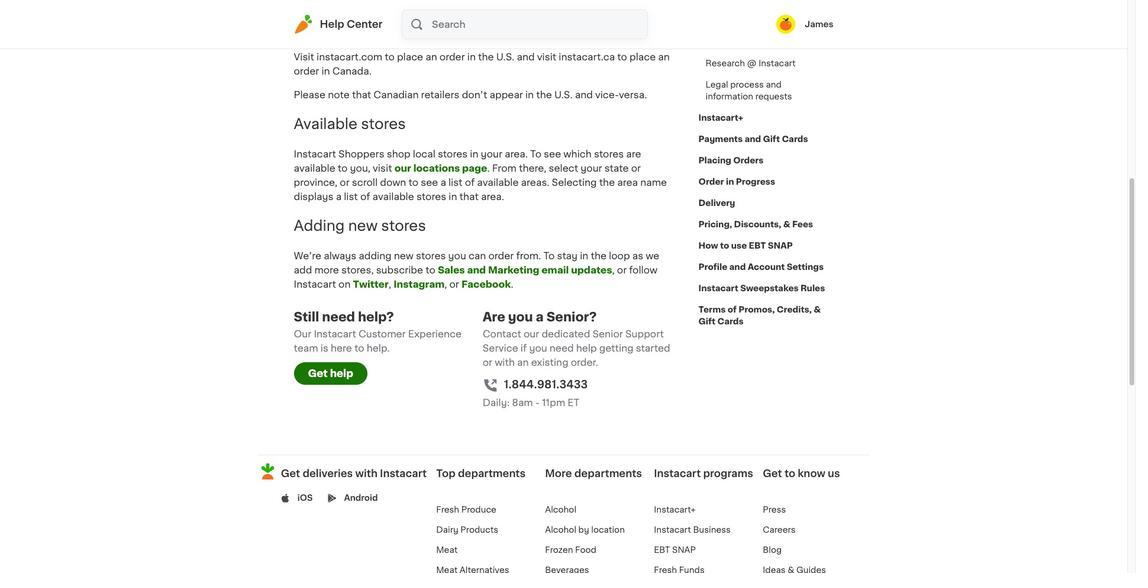Task type: locate. For each thing, give the bounding box(es) containing it.
0 vertical spatial for
[[753, 17, 764, 25]]

you
[[449, 251, 466, 261], [508, 311, 533, 323], [530, 343, 548, 353]]

0 vertical spatial alcohol
[[545, 506, 577, 514]]

always
[[324, 251, 357, 261]]

gift down terms
[[699, 317, 716, 326]]

instacart+ link up payments
[[699, 107, 744, 128]]

and down use
[[730, 263, 746, 271]]

a up dedicated
[[536, 311, 544, 323]]

place up versa.
[[630, 52, 656, 62]]

scroll
[[352, 178, 378, 187]]

get deliveries with instacart
[[281, 469, 427, 478]]

android link
[[344, 492, 378, 504]]

are you a senior? contact our dedicated senior support service if you need help getting started or with an existing order.
[[483, 311, 671, 367]]

get down is
[[308, 369, 328, 378]]

2 departments from the left
[[575, 469, 642, 478]]

available
[[294, 164, 336, 173], [477, 178, 519, 187], [373, 192, 414, 201]]

instacart+
[[699, 114, 744, 122], [654, 506, 696, 514]]

to right here
[[355, 343, 365, 353]]

sales
[[438, 265, 465, 275]]

to up email
[[544, 251, 555, 261]]

instacart
[[706, 5, 743, 13], [743, 38, 780, 46], [759, 59, 796, 68], [294, 149, 336, 159], [294, 280, 336, 289], [699, 284, 739, 293], [314, 329, 356, 339], [380, 469, 427, 478], [654, 469, 701, 478], [654, 526, 691, 534]]

process
[[731, 81, 764, 89]]

0 horizontal spatial to
[[531, 149, 542, 159]]

and
[[517, 52, 535, 62], [766, 81, 782, 89], [575, 90, 593, 100], [745, 135, 762, 143], [730, 263, 746, 271], [467, 265, 486, 275]]

order in progress
[[699, 178, 776, 186]]

the up the don't
[[478, 52, 494, 62]]

1 horizontal spatial get
[[308, 369, 328, 378]]

to left you,
[[338, 164, 348, 173]]

1.844.981.3433
[[504, 379, 588, 390]]

0 horizontal spatial get
[[281, 469, 300, 478]]

1 vertical spatial &
[[814, 306, 821, 314]]

help center
[[320, 20, 383, 29]]

departments up the produce
[[458, 469, 526, 478]]

see inside '. from there, select your state or province, or scroll down to see a list of available areas. selecting the area name displays a list of available stores in that area.'
[[421, 178, 438, 187]]

1 vertical spatial list
[[344, 192, 358, 201]]

1 horizontal spatial departments
[[575, 469, 642, 478]]

2 horizontal spatial order
[[489, 251, 514, 261]]

help up order.
[[577, 343, 597, 353]]

1 horizontal spatial that
[[460, 192, 479, 201]]

1 vertical spatial need
[[550, 343, 574, 353]]

0 horizontal spatial u.s.
[[497, 52, 515, 62]]

press
[[763, 506, 787, 514]]

payments and gift cards
[[699, 135, 809, 143]]

get
[[308, 369, 328, 378], [281, 469, 300, 478], [763, 469, 783, 478]]

new up subscribe
[[394, 251, 414, 261]]

that down page
[[460, 192, 479, 201]]

place
[[397, 52, 423, 62], [630, 52, 656, 62]]

alcohol down alcohol link
[[545, 526, 577, 534]]

instacart up province,
[[294, 149, 336, 159]]

pricing,
[[699, 220, 733, 229]]

0 horizontal spatial instacart+
[[654, 506, 696, 514]]

0 horizontal spatial see
[[421, 178, 438, 187]]

with
[[495, 358, 515, 367], [356, 469, 378, 478]]

1 vertical spatial .
[[511, 280, 514, 289]]

0 vertical spatial your
[[481, 149, 503, 159]]

u.s. left vice-
[[555, 90, 573, 100]]

snap up account
[[768, 242, 793, 250]]

instacart.com
[[317, 52, 383, 62]]

blog
[[763, 546, 782, 554]]

to up there, at the left of the page
[[531, 149, 542, 159]]

see
[[544, 149, 561, 159], [421, 178, 438, 187]]

to inside we're always adding new stores you can order from. to stay in the loop as we add more stores, subscribe to
[[426, 265, 436, 275]]

android
[[344, 494, 378, 502]]

0 vertical spatial with
[[495, 358, 515, 367]]

0 vertical spatial visit
[[538, 52, 557, 62]]

our inside are you a senior? contact our dedicated senior support service if you need help getting started or with an existing order.
[[524, 329, 540, 339]]

order up "marketing" at the top left of the page
[[489, 251, 514, 261]]

, or follow instacart on
[[294, 265, 658, 289]]

deliveries
[[303, 469, 353, 478]]

1 vertical spatial see
[[421, 178, 438, 187]]

or left scroll
[[340, 178, 350, 187]]

your inside '. from there, select your state or province, or scroll down to see a list of available areas. selecting the area name displays a list of available stores in that area.'
[[581, 164, 603, 173]]

our up the "if"
[[524, 329, 540, 339]]

order up retailers
[[440, 52, 465, 62]]

0 horizontal spatial order
[[294, 67, 319, 76]]

,
[[613, 265, 615, 275], [389, 280, 391, 289], [445, 280, 447, 289]]

to inside instacart shoppers shop local stores in your area. to see which stores are available to you, visit
[[531, 149, 542, 159]]

or down loop
[[617, 265, 627, 275]]

our down shop
[[395, 164, 412, 173]]

instacart up here
[[314, 329, 356, 339]]

1 vertical spatial area.
[[481, 192, 504, 201]]

frozen food
[[545, 546, 597, 554]]

1 vertical spatial cards
[[718, 317, 744, 326]]

. left the from
[[488, 164, 490, 173]]

1 horizontal spatial order
[[440, 52, 465, 62]]

1 horizontal spatial for
[[753, 17, 764, 25]]

food
[[576, 546, 597, 554]]

see up select
[[544, 149, 561, 159]]

available inside instacart shoppers shop local stores in your area. to see which stores are available to you, visit
[[294, 164, 336, 173]]

that right note
[[352, 90, 371, 100]]

1 vertical spatial of
[[361, 192, 370, 201]]

alcohol for alcohol link
[[545, 506, 577, 514]]

2 vertical spatial a
[[536, 311, 544, 323]]

instacart programs
[[654, 469, 754, 478]]

order down visit
[[294, 67, 319, 76]]

subscribe
[[376, 265, 423, 275]]

instacart+ link up instacart business
[[654, 506, 696, 514]]

1 horizontal spatial to
[[544, 251, 555, 261]]

0 vertical spatial help
[[577, 343, 597, 353]]

fresh
[[437, 506, 460, 514]]

instacart down profile
[[699, 284, 739, 293]]

1 vertical spatial with
[[356, 469, 378, 478]]

instacart+ up payments
[[699, 114, 744, 122]]

available down 'down' at left top
[[373, 192, 414, 201]]

0 vertical spatial need
[[322, 311, 355, 323]]

list down our locations page
[[449, 178, 463, 187]]

1 vertical spatial that
[[460, 192, 479, 201]]

1 horizontal spatial area.
[[505, 149, 528, 159]]

1 horizontal spatial place
[[630, 52, 656, 62]]

your down which
[[581, 164, 603, 173]]

the down state
[[600, 178, 615, 187]]

1 horizontal spatial need
[[550, 343, 574, 353]]

in inside '. from there, select your state or province, or scroll down to see a list of available areas. selecting the area name displays a list of available stores in that area.'
[[449, 192, 457, 201]]

2 horizontal spatial a
[[536, 311, 544, 323]]

the right appear on the top of page
[[537, 90, 552, 100]]

0 vertical spatial a
[[441, 178, 446, 187]]

as
[[633, 251, 644, 261]]

2 horizontal spatial of
[[728, 306, 737, 314]]

the inside '. from there, select your state or province, or scroll down to see a list of available areas. selecting the area name displays a list of available stores in that area.'
[[600, 178, 615, 187]]

0 horizontal spatial .
[[488, 164, 490, 173]]

you right the "if"
[[530, 343, 548, 353]]

1 horizontal spatial see
[[544, 149, 561, 159]]

1 vertical spatial you
[[508, 311, 533, 323]]

2 horizontal spatial available
[[477, 178, 519, 187]]

is
[[321, 343, 329, 353]]

getting
[[600, 343, 634, 353]]

placing
[[699, 156, 732, 165]]

1 horizontal spatial visit
[[538, 52, 557, 62]]

instacart sweepstakes rules
[[699, 284, 826, 293]]

your inside instacart shoppers shop local stores in your area. to see which stores are available to you, visit
[[481, 149, 503, 159]]

you up contact
[[508, 311, 533, 323]]

to up twitter , instagram , or facebook .
[[426, 265, 436, 275]]

1 horizontal spatial snap
[[768, 242, 793, 250]]

stores down canadian
[[361, 117, 406, 131]]

& left fees
[[784, 220, 791, 229]]

0 vertical spatial you
[[449, 251, 466, 261]]

0 horizontal spatial a
[[336, 192, 342, 201]]

instacart+ link
[[699, 107, 744, 128], [654, 506, 696, 514]]

instacart down more
[[294, 280, 336, 289]]

1 vertical spatial available
[[477, 178, 519, 187]]

available up province,
[[294, 164, 336, 173]]

1 vertical spatial instacart+ link
[[654, 506, 696, 514]]

gift up orders
[[764, 135, 780, 143]]

0 horizontal spatial list
[[344, 192, 358, 201]]

vice-
[[596, 90, 619, 100]]

0 horizontal spatial help
[[330, 369, 353, 378]]

0 vertical spatial &
[[784, 220, 791, 229]]

need up here
[[322, 311, 355, 323]]

alcohol
[[545, 506, 577, 514], [545, 526, 577, 534]]

1 horizontal spatial your
[[581, 164, 603, 173]]

delivery link
[[699, 192, 736, 214]]

in inside instacart shoppers shop local stores in your area. to see which stores are available to you, visit
[[470, 149, 479, 159]]

1 horizontal spatial ebt
[[749, 242, 767, 250]]

ios link
[[298, 492, 313, 504]]

get right instacart shopper app logo
[[281, 469, 300, 478]]

0 horizontal spatial of
[[361, 192, 370, 201]]

need inside still need help? our instacart customer experience team is here to help.
[[322, 311, 355, 323]]

you up sales
[[449, 251, 466, 261]]

help down here
[[330, 369, 353, 378]]

1 vertical spatial u.s.
[[555, 90, 573, 100]]

. down "marketing" at the top left of the page
[[511, 280, 514, 289]]

our locations page
[[395, 164, 488, 173]]

in down our locations page
[[449, 192, 457, 201]]

Search search field
[[431, 10, 647, 38]]

see inside instacart shoppers shop local stores in your area. to see which stores are available to you, visit
[[544, 149, 561, 159]]

in right the order
[[726, 178, 735, 186]]

0 vertical spatial our
[[395, 164, 412, 173]]

in up the updates
[[580, 251, 589, 261]]

order.
[[571, 358, 599, 367]]

settings
[[787, 263, 824, 271]]

for down community
[[753, 17, 764, 25]]

an inside are you a senior? contact our dedicated senior support service if you need help getting started or with an existing order.
[[518, 358, 529, 367]]

0 vertical spatial of
[[465, 178, 475, 187]]

2 vertical spatial order
[[489, 251, 514, 261]]

and up requests
[[766, 81, 782, 89]]

area. down the from
[[481, 192, 504, 201]]

0 horizontal spatial need
[[322, 311, 355, 323]]

1 horizontal spatial available
[[373, 192, 414, 201]]

existing
[[532, 358, 569, 367]]

displays
[[294, 192, 334, 201]]

place up canadian
[[397, 52, 423, 62]]

0 horizontal spatial area.
[[481, 192, 504, 201]]

research @ instacart
[[706, 59, 796, 68]]

stores inside we're always adding new stores you can order from. to stay in the loop as we add more stores, subscribe to
[[416, 251, 446, 261]]

in right appear on the top of page
[[526, 90, 534, 100]]

gift inside terms of promos, credits, & gift cards
[[699, 317, 716, 326]]

0 horizontal spatial cards
[[718, 317, 744, 326]]

how to use ebt snap
[[699, 242, 793, 250]]

list down scroll
[[344, 192, 358, 201]]

your up the from
[[481, 149, 503, 159]]

1 horizontal spatial new
[[394, 251, 414, 261]]

new
[[348, 219, 378, 233], [394, 251, 414, 261]]

0 horizontal spatial available
[[294, 164, 336, 173]]

james
[[805, 20, 834, 28]]

1 horizontal spatial of
[[465, 178, 475, 187]]

0 vertical spatial cards
[[782, 135, 809, 143]]

1 horizontal spatial .
[[511, 280, 514, 289]]

that
[[352, 90, 371, 100], [460, 192, 479, 201]]

help
[[320, 20, 344, 29]]

1 horizontal spatial a
[[441, 178, 446, 187]]

0 horizontal spatial visit
[[373, 164, 392, 173]]

blog link
[[763, 546, 782, 554]]

stores down locations
[[417, 192, 447, 201]]

1 alcohol from the top
[[545, 506, 577, 514]]

still
[[294, 311, 319, 323]]

1 vertical spatial for
[[729, 38, 741, 46]]

u.s.
[[497, 52, 515, 62], [555, 90, 573, 100]]

shop
[[387, 149, 411, 159]]

instacart+ up instacart business
[[654, 506, 696, 514]]

new inside we're always adding new stores you can order from. to stay in the loop as we add more stores, subscribe to
[[394, 251, 414, 261]]

in up page
[[470, 149, 479, 159]]

started
[[636, 343, 671, 353]]

2 horizontal spatial ,
[[613, 265, 615, 275]]

visit inside instacart shoppers shop local stores in your area. to see which stores are available to you, visit
[[373, 164, 392, 173]]

more
[[315, 265, 339, 275]]

ebt right use
[[749, 242, 767, 250]]

products
[[461, 526, 499, 534]]

, down loop
[[613, 265, 615, 275]]

1 horizontal spatial an
[[518, 358, 529, 367]]

2 horizontal spatial an
[[659, 52, 670, 62]]

need down dedicated
[[550, 343, 574, 353]]

android play store logo image
[[328, 494, 337, 502]]

page
[[462, 164, 488, 173]]

1 vertical spatial ebt
[[654, 546, 671, 554]]

dairy
[[437, 526, 459, 534]]

ebt inside "how to use ebt snap" 'link'
[[749, 242, 767, 250]]

local
[[413, 149, 436, 159]]

order
[[440, 52, 465, 62], [294, 67, 319, 76], [489, 251, 514, 261]]

a down our locations page
[[441, 178, 446, 187]]

to left use
[[721, 242, 730, 250]]

1 vertical spatial alcohol
[[545, 526, 577, 534]]

1 horizontal spatial instacart+
[[699, 114, 744, 122]]

instacart up guidelines at the top right
[[706, 5, 743, 13]]

, down sales
[[445, 280, 447, 289]]

ebt down instacart business
[[654, 546, 671, 554]]

get inside button
[[308, 369, 328, 378]]

are
[[627, 149, 642, 159]]

area. inside '. from there, select your state or province, or scroll down to see a list of available areas. selecting the area name displays a list of available stores in that area.'
[[481, 192, 504, 201]]

need
[[322, 311, 355, 323], [550, 343, 574, 353]]

fresh produce link
[[437, 506, 497, 514]]

visit down search search box
[[538, 52, 557, 62]]

our locations page link
[[395, 164, 488, 173]]

1 horizontal spatial with
[[495, 358, 515, 367]]

we're
[[294, 251, 322, 261]]

work for instacart link
[[699, 31, 787, 53]]

facebook link
[[462, 280, 511, 289]]

see down locations
[[421, 178, 438, 187]]

note
[[328, 90, 350, 100]]

2 alcohol from the top
[[545, 526, 577, 534]]

terms
[[699, 306, 726, 314]]

to right 'down' at left top
[[409, 178, 419, 187]]

instacart shoppers shop local stores in your area. to see which stores are available to you, visit
[[294, 149, 642, 173]]

or inside ", or follow instacart on"
[[617, 265, 627, 275]]

get up the press
[[763, 469, 783, 478]]

stay
[[557, 251, 578, 261]]

1 vertical spatial our
[[524, 329, 540, 339]]

1 departments from the left
[[458, 469, 526, 478]]

for inside work for instacart link
[[729, 38, 741, 46]]

0 horizontal spatial new
[[348, 219, 378, 233]]

top
[[437, 469, 456, 478]]

0 horizontal spatial your
[[481, 149, 503, 159]]

to inside '. from there, select your state or province, or scroll down to see a list of available areas. selecting the area name displays a list of available stores in that area.'
[[409, 178, 419, 187]]

instacart image
[[294, 15, 313, 34]]

1 vertical spatial visit
[[373, 164, 392, 173]]

or down are
[[632, 164, 641, 173]]

for right 'work'
[[729, 38, 741, 46]]

dairy products
[[437, 526, 499, 534]]

versa.
[[619, 90, 647, 100]]

area. up the from
[[505, 149, 528, 159]]

a right displays
[[336, 192, 342, 201]]

with down service
[[495, 358, 515, 367]]

0 vertical spatial area.
[[505, 149, 528, 159]]

and down search search box
[[517, 52, 535, 62]]

gift
[[764, 135, 780, 143], [699, 317, 716, 326]]

0 vertical spatial snap
[[768, 242, 793, 250]]

0 horizontal spatial for
[[729, 38, 741, 46]]

1 horizontal spatial gift
[[764, 135, 780, 143]]

legal process and information requests
[[706, 81, 793, 101]]

stores
[[361, 117, 406, 131], [438, 149, 468, 159], [594, 149, 624, 159], [417, 192, 447, 201], [382, 219, 426, 233], [416, 251, 446, 261]]

get for get to know us
[[763, 469, 783, 478]]

0 vertical spatial available
[[294, 164, 336, 173]]

you,
[[350, 164, 371, 173]]

0 vertical spatial ebt
[[749, 242, 767, 250]]

sweepstakes
[[741, 284, 799, 293]]

0 vertical spatial instacart+
[[699, 114, 744, 122]]

1 vertical spatial order
[[294, 67, 319, 76]]

sales and marketing email updates
[[438, 265, 613, 275]]

0 vertical spatial u.s.
[[497, 52, 515, 62]]

1 place from the left
[[397, 52, 423, 62]]

0 horizontal spatial instacart+ link
[[654, 506, 696, 514]]

1 horizontal spatial help
[[577, 343, 597, 353]]

a inside are you a senior? contact our dedicated senior support service if you need help getting started or with an existing order.
[[536, 311, 544, 323]]

instacart right @
[[759, 59, 796, 68]]

& down rules
[[814, 306, 821, 314]]

the
[[478, 52, 494, 62], [537, 90, 552, 100], [600, 178, 615, 187], [591, 251, 607, 261]]

to inside we're always adding new stores you can order from. to stay in the loop as we add more stores, subscribe to
[[544, 251, 555, 261]]

available down the from
[[477, 178, 519, 187]]

u.s. up appear on the top of page
[[497, 52, 515, 62]]

visit up 'down' at left top
[[373, 164, 392, 173]]



Task type: describe. For each thing, give the bounding box(es) containing it.
more
[[545, 469, 572, 478]]

or inside are you a senior? contact our dedicated senior support service if you need help getting started or with an existing order.
[[483, 358, 493, 367]]

pricing, discounts, & fees link
[[699, 214, 814, 235]]

user avatar image
[[777, 15, 796, 34]]

promos,
[[739, 306, 775, 314]]

instacart inside the instacart community guidelines for customers
[[706, 5, 743, 13]]

visit inside visit instacart.com to place an order in the u.s. and visit instacart.ca to place an order in canada.
[[538, 52, 557, 62]]

to inside still need help? our instacart customer experience team is here to help.
[[355, 343, 365, 353]]

progress
[[736, 178, 776, 186]]

u.s. inside visit instacart.com to place an order in the u.s. and visit instacart.ca to place an order in canada.
[[497, 52, 515, 62]]

we're always adding new stores you can order from. to stay in the loop as we add more stores, subscribe to
[[294, 251, 660, 275]]

and down can
[[467, 265, 486, 275]]

produce
[[462, 506, 497, 514]]

alcohol by location
[[545, 526, 625, 534]]

senior
[[593, 329, 623, 339]]

top departments
[[437, 469, 526, 478]]

to right the "instacart.ca"
[[618, 52, 628, 62]]

0 vertical spatial that
[[352, 90, 371, 100]]

or down sales
[[450, 280, 459, 289]]

us
[[828, 469, 841, 478]]

support
[[626, 329, 664, 339]]

get for get deliveries with instacart
[[281, 469, 300, 478]]

use
[[732, 242, 747, 250]]

et
[[568, 398, 580, 407]]

to inside 'link'
[[721, 242, 730, 250]]

stores up state
[[594, 149, 624, 159]]

area. inside instacart shoppers shop local stores in your area. to see which stores are available to you, visit
[[505, 149, 528, 159]]

follow
[[630, 265, 658, 275]]

0 horizontal spatial ebt
[[654, 546, 671, 554]]

add
[[294, 265, 312, 275]]

visit instacart.com to place an order in the u.s. and visit instacart.ca to place an order in canada.
[[294, 52, 670, 76]]

down
[[380, 178, 406, 187]]

frozen food link
[[545, 546, 597, 554]]

legal
[[706, 81, 729, 89]]

careers link
[[763, 526, 796, 534]]

help inside button
[[330, 369, 353, 378]]

1 horizontal spatial ,
[[445, 280, 447, 289]]

snap inside 'link'
[[768, 242, 793, 250]]

stores up adding
[[382, 219, 426, 233]]

0 horizontal spatial with
[[356, 469, 378, 478]]

we
[[646, 251, 660, 261]]

and inside visit instacart.com to place an order in the u.s. and visit instacart.ca to place an order in canada.
[[517, 52, 535, 62]]

in left canada.
[[322, 67, 330, 76]]

1 vertical spatial instacart+
[[654, 506, 696, 514]]

state
[[605, 164, 629, 173]]

to up canadian
[[385, 52, 395, 62]]

available stores
[[294, 117, 406, 131]]

rules
[[801, 284, 826, 293]]

0 horizontal spatial our
[[395, 164, 412, 173]]

for inside the instacart community guidelines for customers
[[753, 17, 764, 25]]

0 horizontal spatial ,
[[389, 280, 391, 289]]

payments and gift cards link
[[699, 128, 809, 150]]

order inside we're always adding new stores you can order from. to stay in the loop as we add more stores, subscribe to
[[489, 251, 514, 261]]

know
[[798, 469, 826, 478]]

instagram link
[[394, 280, 445, 289]]

daily:
[[483, 398, 510, 407]]

instacart up @
[[743, 38, 780, 46]]

updates
[[571, 265, 613, 275]]

stores up the our locations page link
[[438, 149, 468, 159]]

. inside '. from there, select your state or province, or scroll down to see a list of available areas. selecting the area name displays a list of available stores in that area.'
[[488, 164, 490, 173]]

fees
[[793, 220, 814, 229]]

help.
[[367, 343, 390, 353]]

in inside we're always adding new stores you can order from. to stay in the loop as we add more stores, subscribe to
[[580, 251, 589, 261]]

, inside ", or follow instacart on"
[[613, 265, 615, 275]]

and left vice-
[[575, 90, 593, 100]]

how to use ebt snap link
[[699, 235, 793, 256]]

& inside terms of promos, credits, & gift cards
[[814, 306, 821, 314]]

instacart community guidelines for customers link
[[699, 0, 834, 31]]

0 vertical spatial list
[[449, 178, 463, 187]]

from
[[492, 164, 517, 173]]

careers
[[763, 526, 796, 534]]

here
[[331, 343, 352, 353]]

experience
[[408, 329, 462, 339]]

legal process and information requests link
[[699, 74, 834, 107]]

area
[[618, 178, 638, 187]]

0 horizontal spatial an
[[426, 52, 437, 62]]

stores inside '. from there, select your state or province, or scroll down to see a list of available areas. selecting the area name displays a list of available stores in that area.'
[[417, 192, 447, 201]]

1 vertical spatial a
[[336, 192, 342, 201]]

retailers
[[421, 90, 460, 100]]

ios
[[298, 494, 313, 502]]

research
[[706, 59, 745, 68]]

instacart inside still need help? our instacart customer experience team is here to help.
[[314, 329, 356, 339]]

2 vertical spatial available
[[373, 192, 414, 201]]

help?
[[358, 311, 394, 323]]

0 horizontal spatial snap
[[673, 546, 696, 554]]

help inside are you a senior? contact our dedicated senior support service if you need help getting started or with an existing order.
[[577, 343, 597, 353]]

instacart inside ", or follow instacart on"
[[294, 280, 336, 289]]

2 place from the left
[[630, 52, 656, 62]]

instacart shopper app logo image
[[258, 462, 278, 481]]

meat
[[437, 546, 458, 554]]

contact
[[483, 329, 522, 339]]

pricing, discounts, & fees
[[699, 220, 814, 229]]

instacart up ebt snap
[[654, 526, 691, 534]]

to left know
[[785, 469, 796, 478]]

appear
[[490, 90, 523, 100]]

credits,
[[777, 306, 812, 314]]

can
[[469, 251, 486, 261]]

1 horizontal spatial cards
[[782, 135, 809, 143]]

and up orders
[[745, 135, 762, 143]]

daily: 8am - 11pm et
[[483, 398, 580, 407]]

instagram
[[394, 280, 445, 289]]

instacart community guidelines for customers
[[706, 5, 812, 25]]

departments for top departments
[[458, 469, 526, 478]]

to inside instacart shoppers shop local stores in your area. to see which stores are available to you, visit
[[338, 164, 348, 173]]

selecting
[[552, 178, 597, 187]]

instacart left top
[[380, 469, 427, 478]]

order in progress link
[[699, 171, 776, 192]]

1 horizontal spatial instacart+ link
[[699, 107, 744, 128]]

programs
[[704, 469, 754, 478]]

0 vertical spatial order
[[440, 52, 465, 62]]

instacart sweepstakes rules link
[[699, 278, 826, 299]]

the inside visit instacart.com to place an order in the u.s. and visit instacart.ca to place an order in canada.
[[478, 52, 494, 62]]

team
[[294, 343, 318, 353]]

more departments
[[545, 469, 642, 478]]

orders
[[734, 156, 764, 165]]

in up please note that canadian retailers don't appear in the u.s. and vice-versa.
[[468, 52, 476, 62]]

by
[[579, 526, 590, 534]]

0 horizontal spatial &
[[784, 220, 791, 229]]

alcohol by location link
[[545, 526, 625, 534]]

need inside are you a senior? contact our dedicated senior support service if you need help getting started or with an existing order.
[[550, 343, 574, 353]]

instacart business link
[[654, 526, 731, 534]]

don't
[[462, 90, 488, 100]]

account
[[748, 263, 785, 271]]

profile and account settings link
[[699, 256, 824, 278]]

fresh produce
[[437, 506, 497, 514]]

0 vertical spatial gift
[[764, 135, 780, 143]]

facebook
[[462, 280, 511, 289]]

available
[[294, 117, 358, 131]]

stores,
[[342, 265, 374, 275]]

get to know us
[[763, 469, 841, 478]]

customers
[[766, 17, 812, 25]]

you inside we're always adding new stores you can order from. to stay in the loop as we add more stores, subscribe to
[[449, 251, 466, 261]]

instacart left programs
[[654, 469, 701, 478]]

alcohol for alcohol by location
[[545, 526, 577, 534]]

from.
[[517, 251, 541, 261]]

canada.
[[333, 67, 372, 76]]

get for get help
[[308, 369, 328, 378]]

instacart inside instacart shoppers shop local stores in your area. to see which stores are available to you, visit
[[294, 149, 336, 159]]

which
[[564, 149, 592, 159]]

get help button
[[294, 362, 368, 385]]

ios app store logo image
[[281, 494, 290, 502]]

meat link
[[437, 546, 458, 554]]

-
[[536, 398, 540, 407]]

0 vertical spatial new
[[348, 219, 378, 233]]

2 vertical spatial you
[[530, 343, 548, 353]]

. from there, select your state or province, or scroll down to see a list of available areas. selecting the area name displays a list of available stores in that area.
[[294, 164, 667, 201]]

of inside terms of promos, credits, & gift cards
[[728, 306, 737, 314]]

8am
[[512, 398, 533, 407]]

with inside are you a senior? contact our dedicated senior support service if you need help getting started or with an existing order.
[[495, 358, 515, 367]]

and inside legal process and information requests
[[766, 81, 782, 89]]

departments for more departments
[[575, 469, 642, 478]]

twitter link
[[353, 280, 389, 289]]

that inside '. from there, select your state or province, or scroll down to see a list of available areas. selecting the area name displays a list of available stores in that area.'
[[460, 192, 479, 201]]

twitter , instagram , or facebook .
[[353, 280, 514, 289]]

the inside we're always adding new stores you can order from. to stay in the loop as we add more stores, subscribe to
[[591, 251, 607, 261]]

cards inside terms of promos, credits, & gift cards
[[718, 317, 744, 326]]



Task type: vqa. For each thing, say whether or not it's contained in the screenshot.
THE SAVE
no



